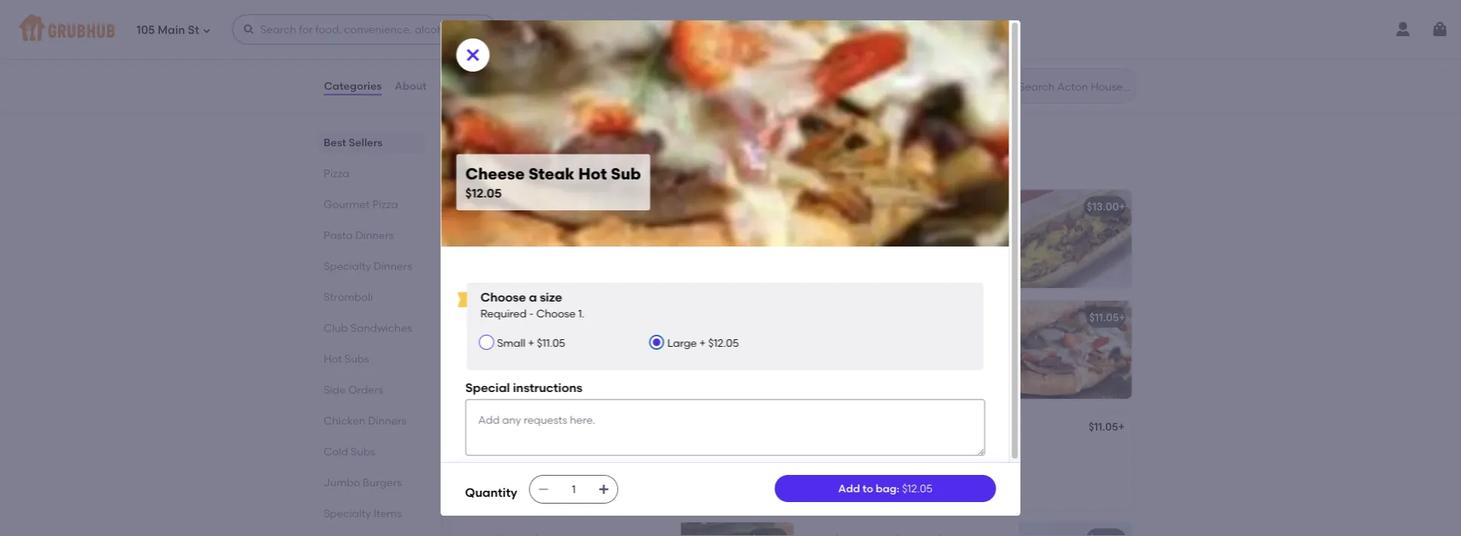 Task type: describe. For each thing, give the bounding box(es) containing it.
chicken dinners
[[323, 414, 406, 427]]

club inside tab
[[323, 321, 348, 334]]

choose a size required - choose 1.
[[480, 290, 584, 320]]

with
[[515, 41, 537, 54]]

specialty for specialty items
[[323, 507, 371, 520]]

$12.05 inside cheese steak hot sub $12.05
[[465, 186, 502, 200]]

club sandwiches tab
[[323, 320, 418, 336]]

specialty items tab
[[323, 506, 418, 521]]

required
[[480, 307, 527, 320]]

small
[[497, 337, 525, 350]]

cheese steak hot sub image
[[1019, 301, 1132, 399]]

meatball hot sub
[[477, 422, 567, 435]]

chicken dinners tab
[[323, 413, 418, 429]]

sub for meatball hot sub
[[547, 422, 567, 435]]

subs for cold subs
[[350, 445, 375, 458]]

best sellers
[[323, 136, 382, 149]]

bag:
[[876, 482, 900, 495]]

$13.00 for pastrami hot sub
[[749, 200, 781, 213]]

1 vertical spatial $11.05 +
[[1089, 421, 1125, 434]]

large + $12.05
[[667, 337, 739, 350]]

$13.00 for main st. special steak hot sub
[[1087, 200, 1119, 213]]

0 vertical spatial $11.05 +
[[1090, 311, 1126, 324]]

special instructions
[[465, 381, 582, 396]]

$15.00
[[753, 20, 785, 33]]

grilled
[[477, 20, 512, 33]]

a inside choose a size required - choose 1.
[[529, 290, 537, 305]]

dinners for pasta dinners
[[355, 229, 394, 241]]

main inside navigation
[[158, 23, 185, 37]]

side orders
[[323, 383, 383, 396]]

1.
[[578, 307, 584, 320]]

reviews button
[[439, 59, 482, 113]]

small + $11.05
[[497, 337, 565, 350]]

mushroom steak hot sub image
[[1019, 523, 1132, 537]]

st
[[188, 23, 199, 37]]

pasta
[[323, 229, 353, 241]]

hot inside hot subs a long sandwich on a roll.
[[465, 139, 494, 158]]

categories button
[[323, 59, 383, 113]]

add
[[839, 482, 860, 495]]

0 horizontal spatial choose
[[480, 290, 526, 305]]

-
[[529, 307, 534, 320]]

sausage
[[477, 311, 522, 324]]

pizza tab
[[323, 165, 418, 181]]

meatball
[[477, 422, 524, 435]]

steak inside cheese steak hot sub $12.05
[[528, 164, 574, 183]]

cold subs tab
[[323, 444, 418, 460]]

chicken inside chicken dinners tab
[[323, 414, 365, 427]]

add to bag: $12.05
[[839, 482, 933, 495]]

2 horizontal spatial $12.05
[[902, 482, 933, 495]]

roll.
[[561, 160, 576, 171]]

meatball hot sub button
[[468, 412, 794, 510]]

served with wedge fries.
[[477, 41, 600, 54]]

served
[[477, 41, 513, 54]]

instructions
[[513, 381, 582, 396]]

0 horizontal spatial special
[[465, 381, 510, 396]]

jumbo burgers tab
[[323, 475, 418, 490]]

hot subs
[[323, 352, 369, 365]]

main st. special steak hot sub
[[815, 200, 974, 213]]

1 vertical spatial choose
[[536, 307, 575, 320]]

large
[[667, 337, 697, 350]]

pastrami hot sub image
[[681, 190, 794, 288]]

specialty dinners tab
[[323, 258, 418, 274]]

sub for sausage hot sub
[[546, 311, 566, 324]]

quantity
[[465, 485, 517, 500]]

105
[[137, 23, 155, 37]]

0 vertical spatial special
[[859, 200, 898, 213]]

2 vertical spatial $11.05
[[1089, 421, 1119, 434]]

categories
[[324, 79, 382, 92]]

on
[[540, 160, 551, 171]]

grilled chicken club
[[477, 20, 584, 33]]

sub inside cheese steak hot sub $12.05
[[611, 164, 641, 183]]



Task type: locate. For each thing, give the bounding box(es) containing it.
cheese steak hot sub $12.05
[[465, 164, 641, 200]]

1 horizontal spatial pizza
[[372, 198, 398, 211]]

$12.05
[[465, 186, 502, 200], [708, 337, 739, 350], [902, 482, 933, 495]]

1 vertical spatial specialty
[[323, 507, 371, 520]]

$13.00 +
[[749, 200, 788, 213], [1087, 200, 1126, 213]]

105 main st
[[137, 23, 199, 37]]

specialty inside specialty items 'tab'
[[323, 507, 371, 520]]

1 vertical spatial club
[[323, 321, 348, 334]]

2 vertical spatial $12.05
[[902, 482, 933, 495]]

side
[[323, 383, 346, 396]]

svg image
[[1431, 20, 1450, 38], [243, 23, 255, 35], [464, 46, 482, 64], [538, 484, 550, 496], [598, 484, 610, 496]]

subs inside "tab"
[[344, 352, 369, 365]]

chicken up the cold subs
[[323, 414, 365, 427]]

a
[[553, 160, 559, 171], [529, 290, 537, 305]]

choose
[[480, 290, 526, 305], [536, 307, 575, 320]]

chicken
[[514, 20, 557, 33], [323, 414, 365, 427]]

sandwich
[[495, 160, 537, 171]]

0 horizontal spatial a
[[529, 290, 537, 305]]

2 vertical spatial subs
[[350, 445, 375, 458]]

1 horizontal spatial choose
[[536, 307, 575, 320]]

1 vertical spatial subs
[[344, 352, 369, 365]]

1 horizontal spatial special
[[859, 200, 898, 213]]

cold
[[323, 445, 348, 458]]

1 vertical spatial $12.05
[[708, 337, 739, 350]]

chicken up served with wedge fries.
[[514, 20, 557, 33]]

gourmet pizza
[[323, 198, 398, 211]]

search icon image
[[995, 77, 1013, 95]]

0 vertical spatial $12.05
[[465, 186, 502, 200]]

$13.00
[[749, 200, 781, 213], [1087, 200, 1119, 213]]

dinners for chicken dinners
[[368, 414, 406, 427]]

0 horizontal spatial steak
[[528, 164, 574, 183]]

1 vertical spatial steak
[[901, 200, 931, 213]]

$12.05 right large
[[708, 337, 739, 350]]

sandwiches
[[350, 321, 412, 334]]

1 vertical spatial dinners
[[373, 260, 412, 272]]

sub
[[611, 164, 641, 183], [548, 200, 568, 213], [954, 200, 974, 213], [546, 311, 566, 324], [547, 422, 567, 435]]

main
[[158, 23, 185, 37], [815, 200, 841, 213]]

specialty items
[[323, 507, 402, 520]]

1 horizontal spatial $12.05
[[708, 337, 739, 350]]

$11.05 +
[[1090, 311, 1126, 324], [1089, 421, 1125, 434]]

1 vertical spatial pizza
[[372, 198, 398, 211]]

1 vertical spatial a
[[529, 290, 537, 305]]

specialty dinners
[[323, 260, 412, 272]]

best sellers tab
[[323, 134, 418, 150]]

about button
[[394, 59, 428, 113]]

2 vertical spatial dinners
[[368, 414, 406, 427]]

0 vertical spatial steak
[[528, 164, 574, 183]]

$12.05 right bag:
[[902, 482, 933, 495]]

1 $13.00 + from the left
[[749, 200, 788, 213]]

club up hot subs
[[323, 321, 348, 334]]

sellers
[[348, 136, 382, 149]]

jumbo
[[323, 476, 360, 489]]

2 specialty from the top
[[323, 507, 371, 520]]

a up -
[[529, 290, 537, 305]]

grilled chicken club image
[[681, 10, 794, 108]]

1 horizontal spatial chicken
[[514, 20, 557, 33]]

pizza down best
[[323, 167, 349, 180]]

specialty down jumbo
[[323, 507, 371, 520]]

0 horizontal spatial chicken
[[323, 414, 365, 427]]

orders
[[348, 383, 383, 396]]

$13.00 + for pastrami hot sub
[[749, 200, 788, 213]]

subs for hot subs
[[344, 352, 369, 365]]

0 horizontal spatial pizza
[[323, 167, 349, 180]]

0 vertical spatial main
[[158, 23, 185, 37]]

hot
[[465, 139, 494, 158], [578, 164, 607, 183], [527, 200, 545, 213], [933, 200, 952, 213], [525, 311, 544, 324], [323, 352, 342, 365], [526, 422, 545, 435]]

subs
[[498, 139, 536, 158], [344, 352, 369, 365], [350, 445, 375, 458]]

long
[[474, 160, 493, 171]]

hot subs a long sandwich on a roll.
[[465, 139, 576, 171]]

pastrami
[[477, 200, 524, 213]]

pizza inside tab
[[372, 198, 398, 211]]

sausage hot sub button
[[468, 301, 794, 399]]

0 horizontal spatial $13.00
[[749, 200, 781, 213]]

hot inside "tab"
[[323, 352, 342, 365]]

sub for pastrami hot sub
[[548, 200, 568, 213]]

Special instructions text field
[[465, 400, 985, 456]]

burgers
[[362, 476, 402, 489]]

pizza
[[323, 167, 349, 180], [372, 198, 398, 211]]

specialty for specialty dinners
[[323, 260, 371, 272]]

cheese
[[465, 164, 525, 183]]

main navigation navigation
[[0, 0, 1462, 59]]

0 vertical spatial chicken
[[514, 20, 557, 33]]

stromboli
[[323, 291, 373, 303]]

sausage hot sub
[[477, 311, 566, 324]]

choose down size
[[536, 307, 575, 320]]

jumbo burgers
[[323, 476, 402, 489]]

$12.05 up pastrami
[[465, 186, 502, 200]]

subs inside tab
[[350, 445, 375, 458]]

about
[[395, 79, 427, 92]]

1 vertical spatial main
[[815, 200, 841, 213]]

0 horizontal spatial club
[[323, 321, 348, 334]]

size
[[540, 290, 562, 305]]

1 vertical spatial chicken
[[323, 414, 365, 427]]

steak
[[528, 164, 574, 183], [901, 200, 931, 213]]

0 horizontal spatial $12.05
[[465, 186, 502, 200]]

1 horizontal spatial $13.00
[[1087, 200, 1119, 213]]

0 vertical spatial specialty
[[323, 260, 371, 272]]

choose up required
[[480, 290, 526, 305]]

stromboli tab
[[323, 289, 418, 305]]

Search Acton House Of Pizza search field
[[1018, 79, 1133, 94]]

main left st
[[158, 23, 185, 37]]

0 vertical spatial dinners
[[355, 229, 394, 241]]

hot inside cheese steak hot sub $12.05
[[578, 164, 607, 183]]

specialty inside specialty dinners tab
[[323, 260, 371, 272]]

garlic steak hot sub image
[[681, 523, 794, 537]]

0 vertical spatial $11.05
[[1090, 311, 1119, 324]]

1 horizontal spatial $13.00 +
[[1087, 200, 1126, 213]]

1 vertical spatial $11.05
[[537, 337, 565, 350]]

2 $13.00 + from the left
[[1087, 200, 1126, 213]]

side orders tab
[[323, 382, 418, 398]]

club up wedge
[[559, 20, 584, 33]]

main st. special steak hot sub image
[[1019, 190, 1132, 288]]

pasta dinners tab
[[323, 227, 418, 243]]

0 vertical spatial a
[[553, 160, 559, 171]]

subs right cold
[[350, 445, 375, 458]]

1 horizontal spatial club
[[559, 20, 584, 33]]

st.
[[844, 200, 857, 213]]

special up the meatball
[[465, 381, 510, 396]]

club
[[559, 20, 584, 33], [323, 321, 348, 334]]

$13.00 + for main st. special steak hot sub
[[1087, 200, 1126, 213]]

$11.05
[[1090, 311, 1119, 324], [537, 337, 565, 350], [1089, 421, 1119, 434]]

1 horizontal spatial main
[[815, 200, 841, 213]]

sub inside the sausage hot sub button
[[546, 311, 566, 324]]

wedge
[[539, 41, 574, 54]]

0 vertical spatial choose
[[480, 290, 526, 305]]

meatball hot sub image
[[681, 412, 794, 510]]

cold subs
[[323, 445, 375, 458]]

pastrami hot sub
[[477, 200, 568, 213]]

1 specialty from the top
[[323, 260, 371, 272]]

a inside hot subs a long sandwich on a roll.
[[553, 160, 559, 171]]

reviews
[[440, 79, 482, 92]]

+
[[781, 200, 788, 213], [1119, 200, 1126, 213], [1119, 311, 1126, 324], [528, 337, 534, 350], [699, 337, 706, 350], [1119, 421, 1125, 434]]

subs up side orders
[[344, 352, 369, 365]]

0 vertical spatial club
[[559, 20, 584, 33]]

dinners
[[355, 229, 394, 241], [373, 260, 412, 272], [368, 414, 406, 427]]

1 horizontal spatial steak
[[901, 200, 931, 213]]

sub inside meatball hot sub button
[[547, 422, 567, 435]]

0 vertical spatial subs
[[498, 139, 536, 158]]

fries.
[[577, 41, 600, 54]]

0 horizontal spatial main
[[158, 23, 185, 37]]

pizza inside tab
[[323, 167, 349, 180]]

dinners down pasta dinners tab
[[373, 260, 412, 272]]

Input item quantity number field
[[557, 476, 591, 503]]

0 vertical spatial pizza
[[323, 167, 349, 180]]

club sandwiches
[[323, 321, 412, 334]]

pasta dinners
[[323, 229, 394, 241]]

special right st.
[[859, 200, 898, 213]]

dinners for specialty dinners
[[373, 260, 412, 272]]

dinners up specialty dinners tab
[[355, 229, 394, 241]]

1 horizontal spatial a
[[553, 160, 559, 171]]

special
[[859, 200, 898, 213], [465, 381, 510, 396]]

svg image
[[202, 26, 211, 35]]

to
[[863, 482, 874, 495]]

0 horizontal spatial $13.00 +
[[749, 200, 788, 213]]

best
[[323, 136, 346, 149]]

a right on
[[553, 160, 559, 171]]

specialty
[[323, 260, 371, 272], [323, 507, 371, 520]]

2 $13.00 from the left
[[1087, 200, 1119, 213]]

pizza up pasta dinners tab
[[372, 198, 398, 211]]

main left st.
[[815, 200, 841, 213]]

1 $13.00 from the left
[[749, 200, 781, 213]]

dinners up cold subs tab
[[368, 414, 406, 427]]

a
[[465, 160, 472, 171]]

hot subs tab
[[323, 351, 418, 367]]

1 vertical spatial special
[[465, 381, 510, 396]]

items
[[373, 507, 402, 520]]

specialty up stromboli
[[323, 260, 371, 272]]

subs for hot subs a long sandwich on a roll.
[[498, 139, 536, 158]]

subs inside hot subs a long sandwich on a roll.
[[498, 139, 536, 158]]

gourmet pizza tab
[[323, 196, 418, 212]]

subs up 'sandwich'
[[498, 139, 536, 158]]

gourmet
[[323, 198, 369, 211]]



Task type: vqa. For each thing, say whether or not it's contained in the screenshot.
the rightmost the "Choose"
yes



